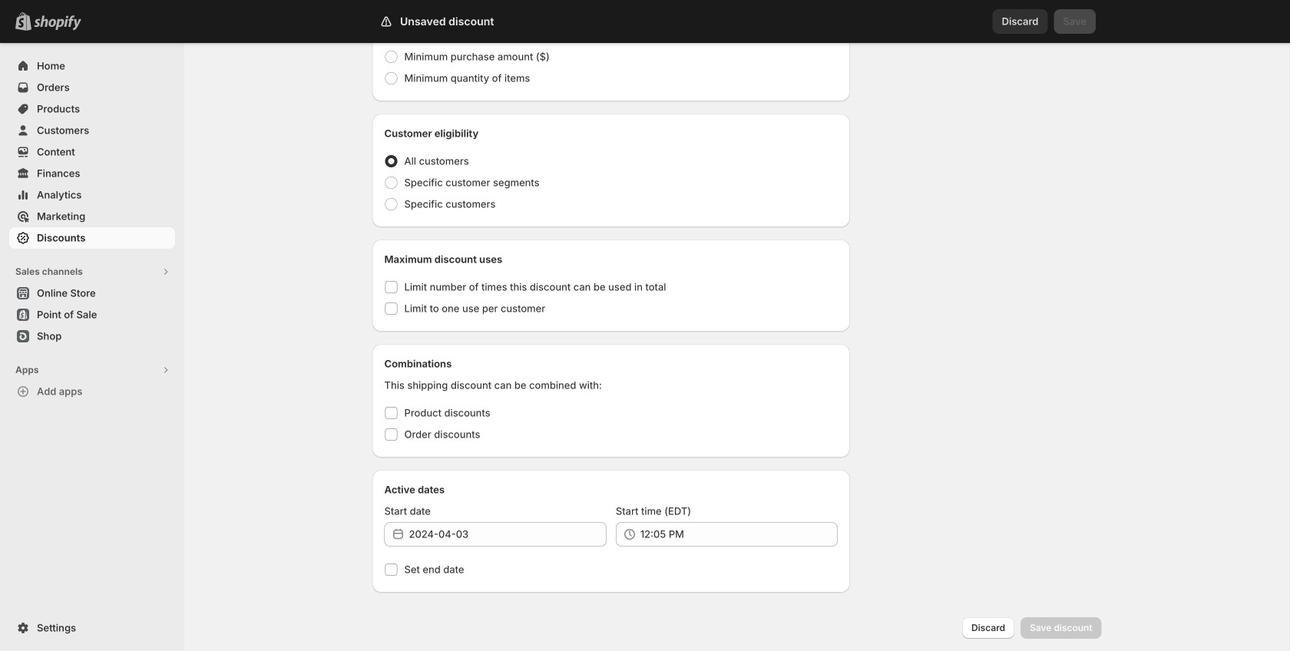 Task type: vqa. For each thing, say whether or not it's contained in the screenshot.
text box
no



Task type: locate. For each thing, give the bounding box(es) containing it.
YYYY-MM-DD text field
[[409, 523, 607, 547]]

shopify image
[[34, 15, 81, 31]]

Enter time text field
[[641, 523, 839, 547]]



